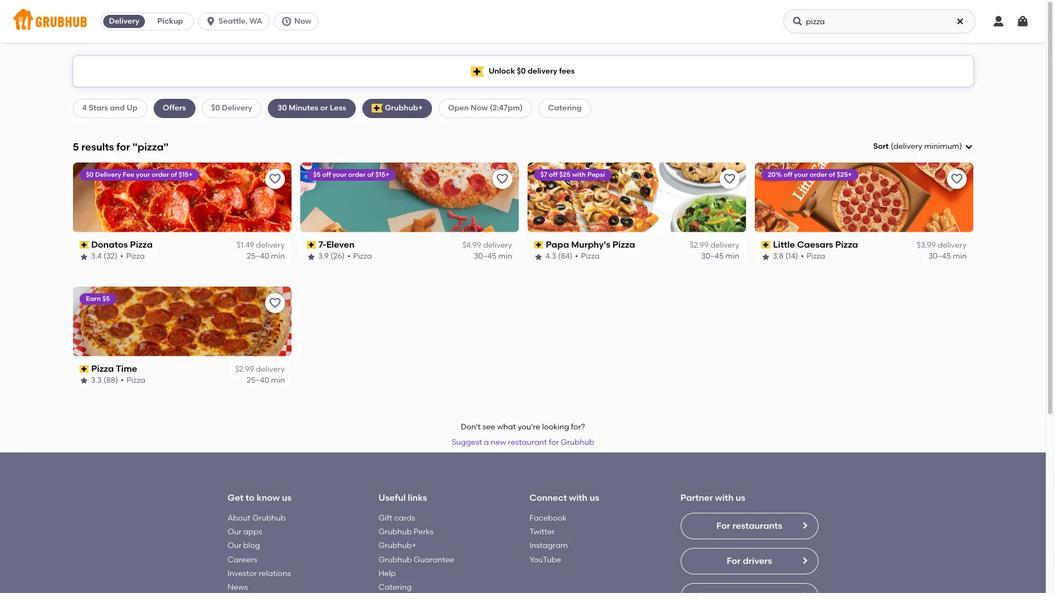 Task type: vqa. For each thing, say whether or not it's contained in the screenshot.


Task type: locate. For each thing, give the bounding box(es) containing it.
0 horizontal spatial $0
[[86, 171, 94, 178]]

facebook link
[[530, 514, 567, 523]]

3 30–45 from the left
[[929, 252, 951, 261]]

save this restaurant image
[[268, 172, 282, 186], [723, 172, 736, 186], [951, 172, 964, 186]]

2 vertical spatial $0
[[86, 171, 94, 178]]

$0
[[517, 66, 526, 76], [211, 103, 220, 113], [86, 171, 94, 178]]

our
[[228, 527, 242, 537], [228, 541, 242, 551]]

0 vertical spatial for
[[116, 140, 130, 153]]

1 25–40 from the top
[[247, 252, 269, 261]]

1 vertical spatial right image
[[801, 592, 809, 593]]

useful
[[379, 493, 406, 503]]

grubhub plus flag logo image for grubhub+
[[372, 104, 383, 113]]

pepsi
[[588, 171, 605, 178]]

30–45 min
[[474, 252, 512, 261], [701, 252, 740, 261], [929, 252, 967, 261]]

2 30–45 from the left
[[701, 252, 724, 261]]

25–40 for donatos pizza
[[247, 252, 269, 261]]

1 vertical spatial grubhub+
[[379, 541, 417, 551]]

3.3
[[91, 376, 102, 385]]

2 off from the left
[[549, 171, 558, 178]]

0 horizontal spatial grubhub plus flag logo image
[[372, 104, 383, 113]]

results
[[81, 140, 114, 153]]

3 us from the left
[[736, 493, 746, 503]]

1 horizontal spatial of
[[368, 171, 374, 178]]

2 horizontal spatial of
[[829, 171, 836, 178]]

subscription pass image for donatos pizza
[[79, 241, 89, 249]]

$2.99 delivery for pizza time
[[235, 365, 285, 374]]

2 horizontal spatial 30–45 min
[[929, 252, 967, 261]]

1 vertical spatial catering
[[379, 583, 412, 592]]

0 vertical spatial catering
[[548, 103, 582, 113]]

1 horizontal spatial order
[[348, 171, 366, 178]]

youtube link
[[530, 555, 562, 565]]

1 vertical spatial now
[[471, 103, 488, 113]]

1 $15+ from the left
[[179, 171, 193, 178]]

• right (32)
[[120, 252, 123, 261]]

0 horizontal spatial $5
[[102, 295, 110, 303]]

25–40 min for donatos pizza
[[247, 252, 285, 261]]

2 us from the left
[[590, 493, 600, 503]]

0 vertical spatial $0
[[517, 66, 526, 76]]

2 order from the left
[[348, 171, 366, 178]]

0 horizontal spatial for
[[116, 140, 130, 153]]

star icon image left 3.9
[[307, 252, 316, 261]]

0 horizontal spatial us
[[282, 493, 292, 503]]

with for connect
[[569, 493, 588, 503]]

for restaurants
[[717, 521, 783, 531]]

min for pizza time
[[271, 376, 285, 385]]

for down partner with us
[[717, 521, 731, 531]]

30
[[278, 103, 287, 113]]

0 vertical spatial 25–40 min
[[247, 252, 285, 261]]

our blog link
[[228, 541, 260, 551]]

twitter
[[530, 527, 555, 537]]

• for caesars
[[801, 252, 804, 261]]

1 your from the left
[[136, 171, 150, 178]]

papa murphy's pizza
[[546, 239, 636, 250]]

0 horizontal spatial off
[[322, 171, 331, 178]]

delivery left 'pickup'
[[109, 16, 139, 26]]

subscription pass image left the 7-
[[307, 241, 317, 249]]

suggest a new restaurant for grubhub
[[452, 438, 594, 447]]

catering down the help
[[379, 583, 412, 592]]

1 vertical spatial $5
[[102, 295, 110, 303]]

0 vertical spatial delivery
[[109, 16, 139, 26]]

30–45 for little caesars pizza
[[929, 252, 951, 261]]

3 order from the left
[[810, 171, 828, 178]]

3 off from the left
[[784, 171, 793, 178]]

0 vertical spatial for
[[717, 521, 731, 531]]

2 horizontal spatial 30–45
[[929, 252, 951, 261]]

news
[[228, 583, 248, 592]]

subscription pass image
[[79, 241, 89, 249], [762, 241, 771, 249], [79, 365, 89, 373]]

star icon image
[[79, 252, 88, 261], [307, 252, 316, 261], [534, 252, 543, 261], [762, 252, 770, 261], [79, 377, 88, 385]]

1 vertical spatial save this restaurant image
[[268, 296, 282, 310]]

0 vertical spatial save this restaurant image
[[496, 172, 509, 186]]

unlock $0 delivery fees
[[489, 66, 575, 76]]

our down about
[[228, 527, 242, 537]]

delivery left fee
[[95, 171, 121, 178]]

for?
[[571, 422, 585, 432]]

0 horizontal spatial your
[[136, 171, 150, 178]]

star icon image for little caesars pizza
[[762, 252, 770, 261]]

of for little caesars pizza
[[829, 171, 836, 178]]

us right the connect
[[590, 493, 600, 503]]

save this restaurant image for 7-eleven
[[496, 172, 509, 186]]

earn
[[86, 295, 101, 303]]

now inside button
[[294, 16, 312, 26]]

25–40 min for pizza time
[[247, 376, 285, 385]]

suggest
[[452, 438, 482, 447]]

papa murphy's pizza logo image
[[528, 162, 746, 232]]

2 horizontal spatial order
[[810, 171, 828, 178]]

grubhub down "know"
[[252, 514, 286, 523]]

us right "know"
[[282, 493, 292, 503]]

open
[[448, 103, 469, 113]]

0 horizontal spatial svg image
[[206, 16, 216, 27]]

little caesars pizza
[[774, 239, 858, 250]]

1 horizontal spatial $2.99
[[690, 241, 709, 250]]

• pizza down "papa murphy's pizza"
[[575, 252, 600, 261]]

• pizza down time
[[121, 376, 145, 385]]

with
[[572, 171, 586, 178], [569, 493, 588, 503], [716, 493, 734, 503]]

grubhub+
[[385, 103, 423, 113], [379, 541, 417, 551]]

pizza down little caesars pizza
[[807, 252, 826, 261]]

us up for restaurants
[[736, 493, 746, 503]]

grubhub+ left open
[[385, 103, 423, 113]]

grubhub plus flag logo image right less
[[372, 104, 383, 113]]

1 subscription pass image from the left
[[307, 241, 317, 249]]

30–45 for papa murphy's pizza
[[701, 252, 724, 261]]

subscription pass image
[[307, 241, 317, 249], [534, 241, 544, 249]]

(2:47pm)
[[490, 103, 523, 113]]

$1.49
[[237, 241, 254, 250]]

1 vertical spatial 25–40 min
[[247, 376, 285, 385]]

save this restaurant button for donatos pizza
[[265, 169, 285, 189]]

delivery for pizza time
[[256, 365, 285, 374]]

right image
[[801, 521, 809, 530], [801, 592, 809, 593]]

off for little
[[784, 171, 793, 178]]

for restaurants link
[[681, 513, 819, 539]]

star icon image left 3.3
[[79, 377, 88, 385]]

grubhub down "for?"
[[561, 438, 594, 447]]

1 save this restaurant image from the left
[[268, 172, 282, 186]]

delivery for little caesars pizza
[[938, 241, 967, 250]]

perks
[[414, 527, 434, 537]]

• pizza down caesars
[[801, 252, 826, 261]]

none field containing sort
[[874, 141, 974, 152]]

stars
[[89, 103, 108, 113]]

star icon image left "4.3"
[[534, 252, 543, 261]]

$0 right offers
[[211, 103, 220, 113]]

0 horizontal spatial $15+
[[179, 171, 193, 178]]

right image up right image
[[801, 521, 809, 530]]

svg image
[[993, 15, 1006, 28], [1017, 15, 1030, 28], [281, 16, 292, 27], [793, 16, 804, 27], [965, 142, 974, 151]]

save this restaurant button for pizza time
[[265, 293, 285, 313]]

1 horizontal spatial save this restaurant image
[[723, 172, 736, 186]]

2 your from the left
[[333, 171, 347, 178]]

$25
[[560, 171, 571, 178]]

with right $25
[[572, 171, 586, 178]]

with for partner
[[716, 493, 734, 503]]

1 horizontal spatial your
[[333, 171, 347, 178]]

• for eleven
[[348, 252, 351, 261]]

• pizza right (26)
[[348, 252, 372, 261]]

save this restaurant image for pizza time
[[268, 296, 282, 310]]

(84)
[[558, 252, 573, 261]]

min for donatos pizza
[[271, 252, 285, 261]]

1 25–40 min from the top
[[247, 252, 285, 261]]

your
[[136, 171, 150, 178], [333, 171, 347, 178], [795, 171, 809, 178]]

• pizza for time
[[121, 376, 145, 385]]

facebook twitter instagram youtube
[[530, 514, 568, 565]]

drivers
[[743, 556, 773, 566]]

partner with us
[[681, 493, 746, 503]]

0 horizontal spatial save this restaurant image
[[268, 172, 282, 186]]

1 horizontal spatial $0
[[211, 103, 220, 113]]

save this restaurant image for little caesars pizza
[[951, 172, 964, 186]]

our apps link
[[228, 527, 262, 537]]

25–40 for pizza time
[[247, 376, 269, 385]]

up
[[127, 103, 138, 113]]

(26)
[[331, 252, 345, 261]]

with right the connect
[[569, 493, 588, 503]]

order for 7-eleven
[[348, 171, 366, 178]]

1 off from the left
[[322, 171, 331, 178]]

pizza right caesars
[[836, 239, 858, 250]]

(88)
[[104, 376, 118, 385]]

pizza up 3.3 (88)
[[91, 363, 114, 374]]

grubhub+ down grubhub perks link on the left of page
[[379, 541, 417, 551]]

for down looking
[[549, 438, 559, 447]]

min
[[271, 252, 285, 261], [498, 252, 512, 261], [726, 252, 740, 261], [953, 252, 967, 261], [271, 376, 285, 385]]

sort
[[874, 142, 889, 151]]

2 of from the left
[[368, 171, 374, 178]]

subscription pass image left pizza time
[[79, 365, 89, 373]]

0 horizontal spatial subscription pass image
[[307, 241, 317, 249]]

delivery for 7-eleven
[[483, 241, 512, 250]]

2 horizontal spatial save this restaurant image
[[951, 172, 964, 186]]

instagram link
[[530, 541, 568, 551]]

$25+
[[837, 171, 852, 178]]

now button
[[274, 13, 323, 30]]

1 vertical spatial for
[[727, 556, 741, 566]]

2 30–45 min from the left
[[701, 252, 740, 261]]

2 $15+ from the left
[[376, 171, 390, 178]]

restaurants
[[733, 521, 783, 531]]

2 our from the top
[[228, 541, 242, 551]]

connect
[[530, 493, 567, 503]]

0 vertical spatial 25–40
[[247, 252, 269, 261]]

main navigation navigation
[[0, 0, 1046, 43]]

2 subscription pass image from the left
[[534, 241, 544, 249]]

subscription pass image left little
[[762, 241, 771, 249]]

$0 delivery fee your order of $15+
[[86, 171, 193, 178]]

1 vertical spatial our
[[228, 541, 242, 551]]

don't
[[461, 422, 481, 432]]

2 horizontal spatial us
[[736, 493, 746, 503]]

2 horizontal spatial off
[[784, 171, 793, 178]]

delivery inside button
[[109, 16, 139, 26]]

seattle,
[[219, 16, 248, 26]]

• right (84)
[[575, 252, 579, 261]]

off
[[322, 171, 331, 178], [549, 171, 558, 178], [784, 171, 793, 178]]

4.3 (84)
[[546, 252, 573, 261]]

grubhub
[[561, 438, 594, 447], [252, 514, 286, 523], [379, 527, 412, 537], [379, 555, 412, 565]]

don't see what you're looking for?
[[461, 422, 585, 432]]

1 vertical spatial $2.99 delivery
[[235, 365, 285, 374]]

grubhub plus flag logo image for unlock $0 delivery fees
[[471, 66, 485, 77]]

3 of from the left
[[829, 171, 836, 178]]

2 25–40 min from the top
[[247, 376, 285, 385]]

1 horizontal spatial $2.99 delivery
[[690, 241, 740, 250]]

0 horizontal spatial $2.99
[[235, 365, 254, 374]]

investor
[[228, 569, 257, 578]]

subscription pass image left donatos
[[79, 241, 89, 249]]

0 vertical spatial our
[[228, 527, 242, 537]]

now right wa
[[294, 16, 312, 26]]

little
[[774, 239, 795, 250]]

grubhub down gift cards link
[[379, 527, 412, 537]]

3 30–45 min from the left
[[929, 252, 967, 261]]

• for murphy's
[[575, 252, 579, 261]]

0 horizontal spatial 30–45 min
[[474, 252, 512, 261]]

save this restaurant image
[[496, 172, 509, 186], [268, 296, 282, 310]]

off for papa
[[549, 171, 558, 178]]

1 horizontal spatial 30–45
[[701, 252, 724, 261]]

1 horizontal spatial off
[[549, 171, 558, 178]]

pizza down "papa murphy's pizza"
[[581, 252, 600, 261]]

1 right image from the top
[[801, 521, 809, 530]]

svg image inside seattle, wa button
[[206, 16, 216, 27]]

(
[[891, 142, 894, 151]]

pizza right (26)
[[353, 252, 372, 261]]

right image inside for restaurants link
[[801, 521, 809, 530]]

3 save this restaurant image from the left
[[951, 172, 964, 186]]

• right (26)
[[348, 252, 351, 261]]

our up careers link
[[228, 541, 242, 551]]

0 vertical spatial $2.99
[[690, 241, 709, 250]]

investor relations link
[[228, 569, 291, 578]]

1 horizontal spatial $15+
[[376, 171, 390, 178]]

1 horizontal spatial subscription pass image
[[534, 241, 544, 249]]

to
[[246, 493, 255, 503]]

$7 off $25 with pepsi
[[541, 171, 605, 178]]

0 vertical spatial right image
[[801, 521, 809, 530]]

star icon image for donatos pizza
[[79, 252, 88, 261]]

catering down the fees
[[548, 103, 582, 113]]

0 vertical spatial $2.99 delivery
[[690, 241, 740, 250]]

for right results
[[116, 140, 130, 153]]

5 results for "pizza" main content
[[0, 43, 1046, 593]]

0 horizontal spatial $2.99 delivery
[[235, 365, 285, 374]]

min for little caesars pizza
[[953, 252, 967, 261]]

$0 down results
[[86, 171, 94, 178]]

star icon image left 3.8
[[762, 252, 770, 261]]

1 30–45 min from the left
[[474, 252, 512, 261]]

1 30–45 from the left
[[474, 252, 496, 261]]

• pizza down donatos pizza
[[120, 252, 145, 261]]

$0 right unlock
[[517, 66, 526, 76]]

for for for restaurants
[[717, 521, 731, 531]]

with right partner
[[716, 493, 734, 503]]

1 horizontal spatial save this restaurant image
[[496, 172, 509, 186]]

donatos pizza
[[91, 239, 153, 250]]

1 horizontal spatial catering
[[548, 103, 582, 113]]

1 horizontal spatial us
[[590, 493, 600, 503]]

1 horizontal spatial 30–45 min
[[701, 252, 740, 261]]

about grubhub link
[[228, 514, 286, 523]]

grubhub plus flag logo image
[[471, 66, 485, 77], [372, 104, 383, 113]]

$3.99 delivery
[[917, 241, 967, 250]]

0 vertical spatial $5
[[313, 171, 321, 178]]

delivery for papa murphy's pizza
[[711, 241, 740, 250]]

grubhub+ inside gift cards grubhub perks grubhub+ grubhub guarantee help catering
[[379, 541, 417, 551]]

$4.99 delivery
[[463, 241, 512, 250]]

0 horizontal spatial save this restaurant image
[[268, 296, 282, 310]]

your for 7-eleven
[[333, 171, 347, 178]]

0 horizontal spatial of
[[171, 171, 177, 178]]

•
[[120, 252, 123, 261], [348, 252, 351, 261], [575, 252, 579, 261], [801, 252, 804, 261], [121, 376, 124, 385]]

delivery
[[528, 66, 558, 76], [894, 142, 923, 151], [256, 241, 285, 250], [483, 241, 512, 250], [711, 241, 740, 250], [938, 241, 967, 250], [256, 365, 285, 374]]

your for little caesars pizza
[[795, 171, 809, 178]]

"pizza"
[[133, 140, 169, 153]]

1 vertical spatial grubhub plus flag logo image
[[372, 104, 383, 113]]

see
[[483, 422, 496, 432]]

• for time
[[121, 376, 124, 385]]

• right (88)
[[121, 376, 124, 385]]

2 horizontal spatial your
[[795, 171, 809, 178]]

now right open
[[471, 103, 488, 113]]

• right (14)
[[801, 252, 804, 261]]

0 vertical spatial now
[[294, 16, 312, 26]]

0 vertical spatial grubhub plus flag logo image
[[471, 66, 485, 77]]

facebook
[[530, 514, 567, 523]]

0 horizontal spatial now
[[294, 16, 312, 26]]

1 horizontal spatial $5
[[313, 171, 321, 178]]

save this restaurant button for little caesars pizza
[[947, 169, 967, 189]]

Search for food, convenience, alcohol... search field
[[784, 9, 976, 34]]

30–45 min for little caesars pizza
[[929, 252, 967, 261]]

for left the drivers
[[727, 556, 741, 566]]

1 vertical spatial delivery
[[222, 103, 252, 113]]

2 right image from the top
[[801, 592, 809, 593]]

star icon image left 3.4
[[79, 252, 88, 261]]

delivery left 30 at the left
[[222, 103, 252, 113]]

2 25–40 from the top
[[247, 376, 269, 385]]

1 vertical spatial for
[[549, 438, 559, 447]]

1 horizontal spatial for
[[549, 438, 559, 447]]

2 save this restaurant image from the left
[[723, 172, 736, 186]]

1 vertical spatial 25–40
[[247, 376, 269, 385]]

$1.49 delivery
[[237, 241, 285, 250]]

20% off your order of $25+
[[768, 171, 852, 178]]

eleven
[[327, 239, 355, 250]]

now
[[294, 16, 312, 26], [471, 103, 488, 113]]

1 vertical spatial $0
[[211, 103, 220, 113]]

1 vertical spatial $2.99
[[235, 365, 254, 374]]

$2.99
[[690, 241, 709, 250], [235, 365, 254, 374]]

svg image
[[206, 16, 216, 27], [956, 17, 965, 26]]

3 your from the left
[[795, 171, 809, 178]]

1 horizontal spatial now
[[471, 103, 488, 113]]

order
[[152, 171, 169, 178], [348, 171, 366, 178], [810, 171, 828, 178]]

1 horizontal spatial grubhub plus flag logo image
[[471, 66, 485, 77]]

none field inside 5 results for "pizza" main content
[[874, 141, 974, 152]]

None field
[[874, 141, 974, 152]]

$2.99 for pizza time
[[235, 365, 254, 374]]

0 horizontal spatial catering
[[379, 583, 412, 592]]

subscription pass image left papa
[[534, 241, 544, 249]]

0 horizontal spatial order
[[152, 171, 169, 178]]

grubhub down grubhub+ "link"
[[379, 555, 412, 565]]

grubhub plus flag logo image left unlock
[[471, 66, 485, 77]]

delivery button
[[101, 13, 147, 30]]

seattle, wa button
[[198, 13, 274, 30]]

0 horizontal spatial 30–45
[[474, 252, 496, 261]]

2 vertical spatial delivery
[[95, 171, 121, 178]]

right image down right image
[[801, 592, 809, 593]]

7-eleven logo image
[[300, 162, 519, 232]]

• pizza for caesars
[[801, 252, 826, 261]]



Task type: describe. For each thing, give the bounding box(es) containing it.
subscription pass image for 7-eleven
[[307, 241, 317, 249]]

catering inside gift cards grubhub perks grubhub+ grubhub guarantee help catering
[[379, 583, 412, 592]]

about
[[228, 514, 251, 523]]

little caesars pizza logo image
[[755, 162, 974, 232]]

$2.99 for papa murphy's pizza
[[690, 241, 709, 250]]

grubhub inside button
[[561, 438, 594, 447]]

for drivers
[[727, 556, 773, 566]]

and
[[110, 103, 125, 113]]

30 minutes or less
[[278, 103, 346, 113]]

1 of from the left
[[171, 171, 177, 178]]

twitter link
[[530, 527, 555, 537]]

pizza right donatos
[[130, 239, 153, 250]]

get to know us
[[228, 493, 292, 503]]

star icon image for 7-eleven
[[307, 252, 316, 261]]

svg image inside 'now' button
[[281, 16, 292, 27]]

star icon image for pizza time
[[79, 377, 88, 385]]

$3.99
[[917, 241, 936, 250]]

minimum
[[925, 142, 960, 151]]

now inside 5 results for "pizza" main content
[[471, 103, 488, 113]]

save this restaurant button for 7-eleven
[[492, 169, 512, 189]]

pizza time
[[91, 363, 137, 374]]

(32)
[[103, 252, 118, 261]]

delivery inside field
[[894, 142, 923, 151]]

donatos pizza logo image
[[73, 162, 291, 232]]

minutes
[[289, 103, 319, 113]]

murphy's
[[572, 239, 611, 250]]

pickup
[[157, 16, 183, 26]]

30–45 for 7-eleven
[[474, 252, 496, 261]]

help
[[379, 569, 396, 578]]

30–45 min for papa murphy's pizza
[[701, 252, 740, 261]]

restaurant
[[508, 438, 547, 447]]

get
[[228, 493, 244, 503]]

)
[[960, 142, 963, 151]]

news link
[[228, 583, 248, 592]]

$2.99 delivery for papa murphy's pizza
[[690, 241, 740, 250]]

2 horizontal spatial $0
[[517, 66, 526, 76]]

$0 for $0 delivery fee your order of $15+
[[86, 171, 94, 178]]

less
[[330, 103, 346, 113]]

open now (2:47pm)
[[448, 103, 523, 113]]

save this restaurant image for donatos pizza
[[268, 172, 282, 186]]

youtube
[[530, 555, 562, 565]]

3.9 (26)
[[318, 252, 345, 261]]

earn $5
[[86, 295, 110, 303]]

delivery for $0 delivery fee your order of $15+
[[95, 171, 121, 178]]

$0 delivery
[[211, 103, 252, 113]]

off for 7-
[[322, 171, 331, 178]]

delivery for $0 delivery
[[222, 103, 252, 113]]

right image
[[801, 556, 809, 565]]

3.9
[[318, 252, 329, 261]]

instagram
[[530, 541, 568, 551]]

or
[[320, 103, 328, 113]]

4.3
[[546, 252, 557, 261]]

20%
[[768, 171, 783, 178]]

4 stars and up
[[82, 103, 138, 113]]

unlock
[[489, 66, 515, 76]]

save this restaurant button for papa murphy's pizza
[[720, 169, 740, 189]]

offers
[[163, 103, 186, 113]]

useful links
[[379, 493, 427, 503]]

1 us from the left
[[282, 493, 292, 503]]

partner
[[681, 493, 713, 503]]

grubhub+ link
[[379, 541, 417, 551]]

careers
[[228, 555, 257, 565]]

pizza right murphy's
[[613, 239, 636, 250]]

us for partner with us
[[736, 493, 746, 503]]

pizza down donatos pizza
[[126, 252, 145, 261]]

of for 7-eleven
[[368, 171, 374, 178]]

$5 off your order of $15+
[[313, 171, 390, 178]]

1 horizontal spatial svg image
[[956, 17, 965, 26]]

30–45 min for 7-eleven
[[474, 252, 512, 261]]

3.8
[[773, 252, 784, 261]]

guarantee
[[414, 555, 455, 565]]

3.4 (32)
[[91, 252, 118, 261]]

1 order from the left
[[152, 171, 169, 178]]

7-
[[319, 239, 327, 250]]

pizza time logo image
[[73, 287, 291, 356]]

for inside suggest a new restaurant for grubhub button
[[549, 438, 559, 447]]

sort ( delivery minimum )
[[874, 142, 963, 151]]

$7
[[541, 171, 548, 178]]

know
[[257, 493, 280, 503]]

order for little caesars pizza
[[810, 171, 828, 178]]

• pizza for pizza
[[120, 252, 145, 261]]

subscription pass image for little caesars pizza
[[762, 241, 771, 249]]

seattle, wa
[[219, 16, 263, 26]]

what
[[497, 422, 516, 432]]

fees
[[559, 66, 575, 76]]

min for 7-eleven
[[498, 252, 512, 261]]

grubhub perks link
[[379, 527, 434, 537]]

looking
[[542, 422, 570, 432]]

min for papa murphy's pizza
[[726, 252, 740, 261]]

save this restaurant image for papa murphy's pizza
[[723, 172, 736, 186]]

4
[[82, 103, 87, 113]]

subscription pass image for papa murphy's pizza
[[534, 241, 544, 249]]

1 our from the top
[[228, 527, 242, 537]]

fee
[[123, 171, 134, 178]]

pizza down time
[[127, 376, 145, 385]]

about grubhub our apps our blog careers investor relations news
[[228, 514, 291, 592]]

star icon image for papa murphy's pizza
[[534, 252, 543, 261]]

grubhub inside about grubhub our apps our blog careers investor relations news
[[252, 514, 286, 523]]

a
[[484, 438, 489, 447]]

us for connect with us
[[590, 493, 600, 503]]

grubhub guarantee link
[[379, 555, 455, 565]]

subscription pass image for pizza time
[[79, 365, 89, 373]]

links
[[408, 493, 427, 503]]

• pizza for murphy's
[[575, 252, 600, 261]]

(14)
[[786, 252, 799, 261]]

$4.99
[[463, 241, 482, 250]]

• for pizza
[[120, 252, 123, 261]]

• pizza for eleven
[[348, 252, 372, 261]]

wa
[[250, 16, 263, 26]]

new
[[491, 438, 506, 447]]

for for for drivers
[[727, 556, 741, 566]]

you're
[[518, 422, 541, 432]]

catering link
[[379, 583, 412, 592]]

$0 for $0 delivery
[[211, 103, 220, 113]]

3.8 (14)
[[773, 252, 799, 261]]

0 vertical spatial grubhub+
[[385, 103, 423, 113]]

7-eleven
[[319, 239, 355, 250]]

pickup button
[[147, 13, 193, 30]]

time
[[116, 363, 137, 374]]

caesars
[[798, 239, 834, 250]]

papa
[[546, 239, 569, 250]]

delivery for donatos pizza
[[256, 241, 285, 250]]

3.3 (88)
[[91, 376, 118, 385]]

apps
[[244, 527, 262, 537]]



